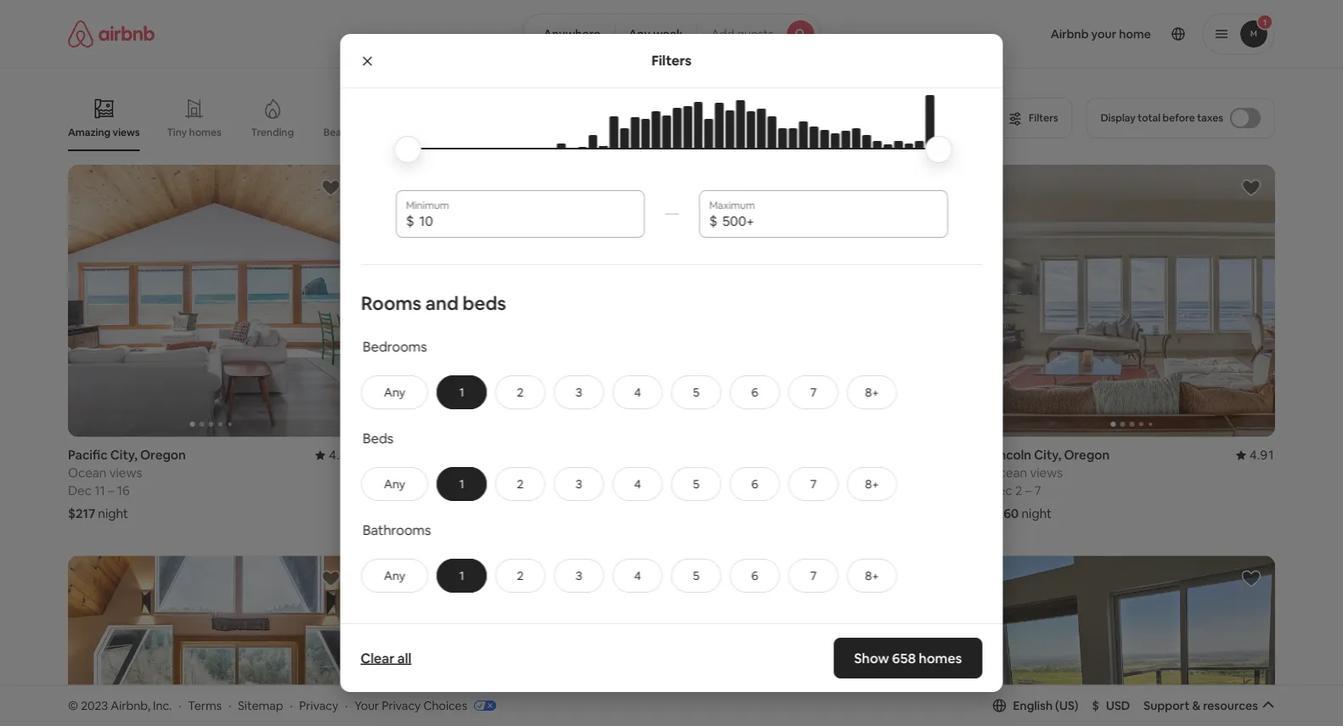 Task type: describe. For each thing, give the bounding box(es) containing it.
2023
[[81, 698, 108, 713]]

1 button for bedrooms
[[436, 375, 486, 409]]

ocean inside neskowin, oregon ocean views nov 6 – 11
[[375, 465, 413, 481]]

add guests
[[711, 26, 774, 42]]

resources
[[1203, 698, 1258, 713]]

– inside neskowin, oregon ocean views nov 6 – 11
[[411, 482, 417, 499]]

omg!
[[639, 126, 666, 139]]

bedrooms
[[362, 337, 427, 355]]

8+ element for bedrooms
[[865, 385, 879, 400]]

2 button for beds
[[495, 467, 545, 501]]

2 inside lincoln city, oregon ocean views dec 2 – 7 $260 night
[[1015, 482, 1022, 499]]

©
[[68, 698, 78, 713]]

show 658 homes
[[854, 649, 962, 667]]

8+ element for beds
[[865, 476, 879, 492]]

25
[[708, 482, 723, 499]]

6 for bedrooms
[[751, 385, 758, 400]]

add
[[711, 26, 734, 42]]

ocean inside pacific city, oregon ocean views dec 11 – 16 $217 night
[[68, 465, 107, 481]]

5 for bedrooms
[[692, 385, 699, 400]]

6 inside neskowin, oregon ocean views nov 6 – 11
[[401, 482, 408, 499]]

before
[[1163, 111, 1195, 124]]

$ text field
[[419, 212, 634, 229]]

658
[[892, 649, 916, 667]]

4 · from the left
[[345, 698, 348, 713]]

4.86
[[329, 447, 354, 463]]

week
[[653, 26, 683, 42]]

airbnb,
[[111, 698, 150, 713]]

any element for bathrooms
[[378, 568, 410, 583]]

your privacy choices link
[[354, 698, 496, 714]]

8+ for bedrooms
[[865, 385, 879, 400]]

treehouses
[[703, 126, 759, 139]]

6 for bathrooms
[[751, 568, 758, 583]]

city, for pacific
[[110, 447, 137, 463]]

pacific
[[68, 447, 108, 463]]

beachfront
[[323, 126, 377, 139]]

views inside neskowin, oregon ocean views nov 6 – 11
[[416, 465, 449, 481]]

8+ button for beds
[[847, 467, 897, 501]]

4 button for beds
[[612, 467, 662, 501]]

2 button for bedrooms
[[495, 375, 545, 409]]

add guests button
[[697, 14, 821, 54]]

4 button for bedrooms
[[612, 375, 662, 409]]

lincoln
[[989, 447, 1031, 463]]

2 privacy from the left
[[382, 698, 421, 713]]

group containing amazing views
[[68, 85, 984, 151]]

7 inside lincoln city, oregon ocean views dec 2 – 7 $260 night
[[1034, 482, 1041, 499]]

cabins
[[561, 126, 594, 139]]

add to wishlist: pacific city, oregon image
[[320, 178, 341, 198]]

any element for beds
[[378, 476, 410, 492]]

ocean views may 25 – 30
[[682, 465, 756, 499]]

neskowin,
[[375, 447, 436, 463]]

rooms
[[361, 291, 421, 315]]

the-
[[912, 126, 932, 139]]

&
[[1192, 698, 1200, 713]]

support & resources
[[1144, 698, 1258, 713]]

anywhere
[[543, 26, 600, 42]]

any for bedrooms
[[384, 385, 405, 400]]

(us)
[[1055, 698, 1078, 713]]

all
[[397, 649, 411, 667]]

4.91 out of 5 average rating image
[[1236, 447, 1275, 463]]

show for show 658 homes
[[854, 649, 889, 667]]

map
[[665, 623, 690, 638]]

8+ for beds
[[865, 476, 879, 492]]

support & resources button
[[1144, 698, 1275, 713]]

7 for bathrooms
[[810, 568, 816, 583]]

4 button for bathrooms
[[612, 559, 662, 593]]

english (us)
[[1013, 698, 1078, 713]]

bathrooms
[[362, 521, 431, 538]]

any for beds
[[384, 476, 405, 492]]

5 for beds
[[692, 476, 699, 492]]

english
[[1013, 698, 1053, 713]]

any week button
[[614, 14, 698, 54]]

$ for $ text box
[[406, 212, 414, 229]]

3 for bedrooms
[[575, 385, 582, 400]]

any week
[[628, 26, 683, 42]]

english (us) button
[[993, 698, 1078, 713]]

sitemap link
[[238, 698, 283, 713]]

tiny
[[167, 126, 187, 139]]

show map button
[[615, 610, 728, 651]]

anywhere button
[[522, 14, 615, 54]]

4 for beds
[[634, 476, 641, 492]]

3 button for bedrooms
[[553, 375, 604, 409]]

6 button for beds
[[729, 467, 779, 501]]

– inside ocean views may 25 – 30
[[725, 482, 732, 499]]

guests
[[737, 26, 774, 42]]

1 privacy from the left
[[299, 698, 338, 713]]

ocean inside ocean views may 25 – 30
[[682, 465, 720, 481]]

5 button for bathrooms
[[671, 559, 721, 593]]

homes inside filters dialog
[[919, 649, 962, 667]]

taxes
[[1197, 111, 1223, 124]]

1 for bedrooms
[[459, 385, 464, 400]]

nov
[[375, 482, 398, 499]]

$217
[[68, 505, 95, 522]]

your privacy choices
[[354, 698, 467, 713]]

support
[[1144, 698, 1190, 713]]

4.91
[[1249, 447, 1275, 463]]

pacific city, oregon ocean views dec 11 – 16 $217 night
[[68, 447, 186, 522]]

filters dialog
[[340, 25, 1003, 692]]

sitemap
[[238, 698, 283, 713]]

amazing views
[[68, 126, 140, 139]]

privacy link
[[299, 698, 338, 713]]

add to wishlist: tidewater, oregon image
[[320, 569, 341, 589]]

7 for bedrooms
[[810, 385, 816, 400]]

any element for bedrooms
[[378, 385, 410, 400]]

night for 7
[[1021, 505, 1052, 522]]

off-the-grid
[[893, 126, 952, 139]]

add to wishlist: lincoln city, oregon image for ocean views
[[934, 178, 955, 198]]

add to wishlist: amity, oregon image
[[1241, 569, 1261, 589]]

your
[[354, 698, 379, 713]]

$ text field
[[722, 212, 937, 229]]

views inside pacific city, oregon ocean views dec 11 – 16 $217 night
[[109, 465, 142, 481]]

7 button for bathrooms
[[788, 559, 838, 593]]

1 for beds
[[459, 476, 464, 492]]

6 button for bedrooms
[[729, 375, 779, 409]]

tiny homes
[[167, 126, 222, 139]]

any button for bedrooms
[[361, 375, 428, 409]]

$260
[[989, 505, 1019, 522]]

1 button for beds
[[436, 467, 486, 501]]

usd
[[1106, 698, 1130, 713]]

clear all
[[361, 649, 411, 667]]

total
[[1138, 111, 1160, 124]]

add to wishlist: neskowin, oregon image
[[627, 178, 648, 198]]

views inside ocean views may 25 – 30
[[723, 465, 756, 481]]

4.86 out of 5 average rating image
[[315, 447, 354, 463]]

amazing
[[68, 126, 110, 139]]

2 horizontal spatial $
[[1092, 698, 1099, 713]]

1 for bathrooms
[[459, 568, 464, 583]]

terms · sitemap · privacy
[[188, 698, 338, 713]]



Task type: locate. For each thing, give the bounding box(es) containing it.
show left 658
[[854, 649, 889, 667]]

8+ button
[[847, 375, 897, 409], [847, 467, 897, 501], [847, 559, 897, 593]]

any element
[[378, 385, 410, 400], [378, 476, 410, 492], [378, 568, 410, 583]]

city, up 16 at the bottom left of the page
[[110, 447, 137, 463]]

1 6 button from the top
[[729, 375, 779, 409]]

1 vertical spatial 4 button
[[612, 467, 662, 501]]

show for show map
[[632, 623, 663, 638]]

0 horizontal spatial dec
[[68, 482, 92, 499]]

3 for bathrooms
[[575, 568, 582, 583]]

3 7 button from the top
[[788, 559, 838, 593]]

1 8+ button from the top
[[847, 375, 897, 409]]

11 left 16 at the bottom left of the page
[[94, 482, 105, 499]]

1 vertical spatial 2 button
[[495, 467, 545, 501]]

· right "terms" link
[[228, 698, 231, 713]]

add to wishlist: lincoln city, oregon image
[[934, 178, 955, 198], [1241, 178, 1261, 198]]

1 button for bathrooms
[[436, 559, 486, 593]]

1 vertical spatial 5 button
[[671, 467, 721, 501]]

2 vertical spatial 5 button
[[671, 559, 721, 593]]

2 3 from the top
[[575, 476, 582, 492]]

2 horizontal spatial homes
[[919, 649, 962, 667]]

dec
[[68, 482, 92, 499], [989, 482, 1012, 499]]

historical homes
[[786, 126, 866, 139]]

1 ocean from the left
[[68, 465, 107, 481]]

0 vertical spatial 6 button
[[729, 375, 779, 409]]

3 button for beds
[[553, 467, 604, 501]]

1 dec from the left
[[68, 482, 92, 499]]

3 6 button from the top
[[729, 559, 779, 593]]

privacy
[[299, 698, 338, 713], [382, 698, 421, 713]]

0 vertical spatial 8+
[[865, 385, 879, 400]]

7 button for bedrooms
[[788, 375, 838, 409]]

views up 30
[[723, 465, 756, 481]]

0 vertical spatial 2 button
[[495, 375, 545, 409]]

2 button for bathrooms
[[495, 559, 545, 593]]

2 8+ from the top
[[865, 476, 879, 492]]

night inside lincoln city, oregon ocean views dec 2 – 7 $260 night
[[1021, 505, 1052, 522]]

show map
[[632, 623, 690, 638]]

0 vertical spatial 7 button
[[788, 375, 838, 409]]

1
[[459, 385, 464, 400], [459, 476, 464, 492], [459, 568, 464, 583]]

· left privacy link on the left of the page
[[290, 698, 293, 713]]

oregon inside pacific city, oregon ocean views dec 11 – 16 $217 night
[[140, 447, 186, 463]]

0 horizontal spatial $
[[406, 212, 414, 229]]

2 3 button from the top
[[553, 467, 604, 501]]

7 button for beds
[[788, 467, 838, 501]]

3 – from the left
[[725, 482, 732, 499]]

5 button for bedrooms
[[671, 375, 721, 409]]

None search field
[[522, 14, 821, 54]]

filters
[[651, 52, 692, 69]]

views inside lincoln city, oregon ocean views dec 2 – 7 $260 night
[[1030, 465, 1063, 481]]

0 horizontal spatial 11
[[94, 482, 105, 499]]

·
[[179, 698, 181, 713], [228, 698, 231, 713], [290, 698, 293, 713], [345, 698, 348, 713]]

1 2 button from the top
[[495, 375, 545, 409]]

any element down bathrooms
[[378, 568, 410, 583]]

2 vertical spatial 2 button
[[495, 559, 545, 593]]

2 for bedrooms
[[517, 385, 523, 400]]

views right amazing
[[113, 126, 140, 139]]

0 vertical spatial 3 button
[[553, 375, 604, 409]]

night down 16 at the bottom left of the page
[[98, 505, 128, 522]]

city, right lincoln at right bottom
[[1034, 447, 1061, 463]]

0 vertical spatial 8+ button
[[847, 375, 897, 409]]

lincoln city, oregon ocean views dec 2 – 7 $260 night
[[989, 447, 1110, 522]]

dec up $217
[[68, 482, 92, 499]]

4 ocean from the left
[[989, 465, 1027, 481]]

0 vertical spatial 5
[[692, 385, 699, 400]]

add to wishlist: lincoln city, oregon image for lincoln city, oregon
[[1241, 178, 1261, 198]]

any down neskowin,
[[384, 476, 405, 492]]

1 add to wishlist: lincoln city, oregon image from the left
[[934, 178, 955, 198]]

privacy right your
[[382, 698, 421, 713]]

3 3 button from the top
[[553, 559, 604, 593]]

8+ button for bedrooms
[[847, 375, 897, 409]]

1 oregon from the left
[[140, 447, 186, 463]]

2 dec from the left
[[989, 482, 1012, 499]]

views down lincoln at right bottom
[[1030, 465, 1063, 481]]

display total before taxes button
[[1086, 98, 1275, 138]]

terms
[[188, 698, 222, 713]]

1 any button from the top
[[361, 375, 428, 409]]

1 vertical spatial 1 button
[[436, 467, 486, 501]]

beds
[[462, 291, 506, 315]]

3 for beds
[[575, 476, 582, 492]]

3 8+ element from the top
[[865, 568, 879, 583]]

2 vertical spatial 8+
[[865, 568, 879, 583]]

show inside filters dialog
[[854, 649, 889, 667]]

0 vertical spatial 4 button
[[612, 375, 662, 409]]

6 for beds
[[751, 476, 758, 492]]

historical
[[786, 126, 831, 139]]

dec inside pacific city, oregon ocean views dec 11 – 16 $217 night
[[68, 482, 92, 499]]

night inside pacific city, oregon ocean views dec 11 – 16 $217 night
[[98, 505, 128, 522]]

any inside button
[[628, 26, 650, 42]]

2 vertical spatial 1 button
[[436, 559, 486, 593]]

1 city, from the left
[[110, 447, 137, 463]]

oregon right neskowin,
[[439, 447, 485, 463]]

clear all button
[[352, 641, 420, 675]]

– down lincoln at right bottom
[[1025, 482, 1031, 499]]

any for bathrooms
[[384, 568, 405, 583]]

2 vertical spatial 1
[[459, 568, 464, 583]]

1 horizontal spatial privacy
[[382, 698, 421, 713]]

any element down bedrooms
[[378, 385, 410, 400]]

dec for dec 11 – 16
[[68, 482, 92, 499]]

11 right nov on the bottom
[[420, 482, 431, 499]]

2 vertical spatial 3 button
[[553, 559, 604, 593]]

any button down neskowin,
[[361, 467, 428, 501]]

city, for lincoln
[[1034, 447, 1061, 463]]

2 8+ button from the top
[[847, 467, 897, 501]]

2 vertical spatial 3
[[575, 568, 582, 583]]

2 vertical spatial 8+ button
[[847, 559, 897, 593]]

2 5 from the top
[[692, 476, 699, 492]]

1 8+ from the top
[[865, 385, 879, 400]]

0 vertical spatial show
[[632, 623, 663, 638]]

7
[[810, 385, 816, 400], [810, 476, 816, 492], [1034, 482, 1041, 499], [810, 568, 816, 583]]

oregon inside lincoln city, oregon ocean views dec 2 – 7 $260 night
[[1064, 447, 1110, 463]]

any left week
[[628, 26, 650, 42]]

0 vertical spatial 8+ element
[[865, 385, 879, 400]]

1 vertical spatial 8+ button
[[847, 467, 897, 501]]

city,
[[110, 447, 137, 463], [1034, 447, 1061, 463]]

show 658 homes link
[[834, 638, 982, 679]]

2 for beds
[[517, 476, 523, 492]]

8+ element
[[865, 385, 879, 400], [865, 476, 879, 492], [865, 568, 879, 583]]

2 4 button from the top
[[612, 467, 662, 501]]

1 horizontal spatial night
[[1021, 505, 1052, 522]]

1 vertical spatial 1
[[459, 476, 464, 492]]

1 night from the left
[[98, 505, 128, 522]]

8+ button for bathrooms
[[847, 559, 897, 593]]

beds
[[362, 429, 393, 447]]

ocean down 'pacific'
[[68, 465, 107, 481]]

1 1 from the top
[[459, 385, 464, 400]]

11 inside neskowin, oregon ocean views nov 6 – 11
[[420, 482, 431, 499]]

5 for bathrooms
[[692, 568, 699, 583]]

1 3 from the top
[[575, 385, 582, 400]]

ocean
[[68, 465, 107, 481], [375, 465, 413, 481], [682, 465, 720, 481], [989, 465, 1027, 481]]

– right nov on the bottom
[[411, 482, 417, 499]]

show inside button
[[632, 623, 663, 638]]

2 7 button from the top
[[788, 467, 838, 501]]

2 any button from the top
[[361, 467, 428, 501]]

any button for bathrooms
[[361, 559, 428, 593]]

3 2 button from the top
[[495, 559, 545, 593]]

ocean up the may
[[682, 465, 720, 481]]

1 4 button from the top
[[612, 375, 662, 409]]

3 5 from the top
[[692, 568, 699, 583]]

1 horizontal spatial add to wishlist: lincoln city, oregon image
[[1241, 178, 1261, 198]]

dec for dec 2 – 7
[[989, 482, 1012, 499]]

dec up $260
[[989, 482, 1012, 499]]

grid
[[932, 126, 952, 139]]

choices
[[423, 698, 467, 713]]

2 vertical spatial 4 button
[[612, 559, 662, 593]]

terms link
[[188, 698, 222, 713]]

privacy left your
[[299, 698, 338, 713]]

1 vertical spatial 7 button
[[788, 467, 838, 501]]

2 vertical spatial any element
[[378, 568, 410, 583]]

group
[[68, 85, 984, 151], [68, 165, 354, 437], [375, 165, 661, 437], [682, 165, 968, 437], [989, 165, 1275, 437], [68, 556, 354, 726], [375, 556, 661, 726], [682, 556, 968, 726], [989, 556, 1275, 726]]

none search field containing anywhere
[[522, 14, 821, 54]]

1 vertical spatial 4
[[634, 476, 641, 492]]

1 8+ element from the top
[[865, 385, 879, 400]]

and
[[425, 291, 458, 315]]

11 inside pacific city, oregon ocean views dec 11 – 16 $217 night
[[94, 482, 105, 499]]

5 button
[[671, 375, 721, 409], [671, 467, 721, 501], [671, 559, 721, 593]]

design
[[411, 126, 445, 139]]

2 2 button from the top
[[495, 467, 545, 501]]

– inside lincoln city, oregon ocean views dec 2 – 7 $260 night
[[1025, 482, 1031, 499]]

1 4 from the top
[[634, 385, 641, 400]]

oregon right 'pacific'
[[140, 447, 186, 463]]

2 8+ element from the top
[[865, 476, 879, 492]]

1 5 from the top
[[692, 385, 699, 400]]

2
[[517, 385, 523, 400], [517, 476, 523, 492], [1015, 482, 1022, 499], [517, 568, 523, 583]]

2 vertical spatial 6 button
[[729, 559, 779, 593]]

· left your
[[345, 698, 348, 713]]

3 8+ from the top
[[865, 568, 879, 583]]

1 vertical spatial any button
[[361, 467, 428, 501]]

0 vertical spatial 1 button
[[436, 375, 486, 409]]

ocean inside lincoln city, oregon ocean views dec 2 – 7 $260 night
[[989, 465, 1027, 481]]

3 5 button from the top
[[671, 559, 721, 593]]

homes right tiny
[[189, 126, 222, 139]]

– left 16 at the bottom left of the page
[[108, 482, 114, 499]]

1 vertical spatial 8+
[[865, 476, 879, 492]]

1 vertical spatial 3 button
[[553, 467, 604, 501]]

2 night from the left
[[1021, 505, 1052, 522]]

0 vertical spatial 1
[[459, 385, 464, 400]]

1 vertical spatial 6 button
[[729, 467, 779, 501]]

ocean up nov on the bottom
[[375, 465, 413, 481]]

0 horizontal spatial show
[[632, 623, 663, 638]]

6
[[751, 385, 758, 400], [751, 476, 758, 492], [401, 482, 408, 499], [751, 568, 758, 583]]

$
[[406, 212, 414, 229], [709, 212, 717, 229], [1092, 698, 1099, 713]]

2 horizontal spatial oregon
[[1064, 447, 1110, 463]]

most stays cost more than $125 per night. image
[[409, 95, 934, 197]]

1 horizontal spatial show
[[854, 649, 889, 667]]

homes
[[833, 126, 866, 139], [189, 126, 222, 139], [919, 649, 962, 667]]

2 6 button from the top
[[729, 467, 779, 501]]

· right inc.
[[179, 698, 181, 713]]

oregon right lincoln at right bottom
[[1064, 447, 1110, 463]]

– right the 25
[[725, 482, 732, 499]]

30
[[735, 482, 749, 499]]

homes right 658
[[919, 649, 962, 667]]

add to wishlist: amity, oregon image
[[627, 569, 648, 589]]

any down bathrooms
[[384, 568, 405, 583]]

2 city, from the left
[[1034, 447, 1061, 463]]

1 horizontal spatial dec
[[989, 482, 1012, 499]]

3 button for bathrooms
[[553, 559, 604, 593]]

3 any button from the top
[[361, 559, 428, 593]]

2 – from the left
[[411, 482, 417, 499]]

1 11 from the left
[[94, 482, 105, 499]]

any button down bathrooms
[[361, 559, 428, 593]]

1 vertical spatial 3
[[575, 476, 582, 492]]

0 horizontal spatial homes
[[189, 126, 222, 139]]

–
[[108, 482, 114, 499], [411, 482, 417, 499], [725, 482, 732, 499], [1025, 482, 1031, 499]]

city, inside lincoln city, oregon ocean views dec 2 – 7 $260 night
[[1034, 447, 1061, 463]]

5 button for beds
[[671, 467, 721, 501]]

3 button
[[553, 375, 604, 409], [553, 467, 604, 501], [553, 559, 604, 593]]

2 for bathrooms
[[517, 568, 523, 583]]

dec inside lincoln city, oregon ocean views dec 2 – 7 $260 night
[[989, 482, 1012, 499]]

views
[[113, 126, 140, 139], [109, 465, 142, 481], [416, 465, 449, 481], [723, 465, 756, 481], [1030, 465, 1063, 481]]

2 vertical spatial 5
[[692, 568, 699, 583]]

2 vertical spatial 4
[[634, 568, 641, 583]]

show left 'map'
[[632, 623, 663, 638]]

0 horizontal spatial privacy
[[299, 698, 338, 713]]

0 vertical spatial 5 button
[[671, 375, 721, 409]]

8+ for bathrooms
[[865, 568, 879, 583]]

0 horizontal spatial night
[[98, 505, 128, 522]]

display total before taxes
[[1101, 111, 1223, 124]]

1 3 button from the top
[[553, 375, 604, 409]]

1 1 button from the top
[[436, 375, 486, 409]]

show
[[632, 623, 663, 638], [854, 649, 889, 667]]

0 horizontal spatial add to wishlist: lincoln city, oregon image
[[934, 178, 955, 198]]

any button for beds
[[361, 467, 428, 501]]

oregon inside neskowin, oregon ocean views nov 6 – 11
[[439, 447, 485, 463]]

neskowin, oregon ocean views nov 6 – 11
[[375, 447, 485, 499]]

0 vertical spatial 3
[[575, 385, 582, 400]]

1 horizontal spatial $
[[709, 212, 717, 229]]

any down bedrooms
[[384, 385, 405, 400]]

0 horizontal spatial city,
[[110, 447, 137, 463]]

2 5 button from the top
[[671, 467, 721, 501]]

0 vertical spatial any button
[[361, 375, 428, 409]]

rooms and beds
[[361, 291, 506, 315]]

3 4 button from the top
[[612, 559, 662, 593]]

clear
[[361, 649, 395, 667]]

2 4 from the top
[[634, 476, 641, 492]]

2 add to wishlist: lincoln city, oregon image from the left
[[1241, 178, 1261, 198]]

2 1 from the top
[[459, 476, 464, 492]]

1 · from the left
[[179, 698, 181, 713]]

views down neskowin,
[[416, 465, 449, 481]]

3 1 button from the top
[[436, 559, 486, 593]]

3 8+ button from the top
[[847, 559, 897, 593]]

1 horizontal spatial homes
[[833, 126, 866, 139]]

city, inside pacific city, oregon ocean views dec 11 – 16 $217 night
[[110, 447, 137, 463]]

2 vertical spatial any button
[[361, 559, 428, 593]]

3 3 from the top
[[575, 568, 582, 583]]

1 any element from the top
[[378, 385, 410, 400]]

trending
[[251, 126, 294, 139]]

2 1 button from the top
[[436, 467, 486, 501]]

$ for $ text field on the right top of page
[[709, 212, 717, 229]]

2 vertical spatial 8+ element
[[865, 568, 879, 583]]

2 oregon from the left
[[439, 447, 485, 463]]

8+ element for bathrooms
[[865, 568, 879, 583]]

16
[[117, 482, 130, 499]]

oregon for lincoln city, oregon ocean views dec 2 – 7 $260 night
[[1064, 447, 1110, 463]]

6 button for bathrooms
[[729, 559, 779, 593]]

night for 16
[[98, 505, 128, 522]]

1 7 button from the top
[[788, 375, 838, 409]]

1 horizontal spatial 11
[[420, 482, 431, 499]]

1 5 button from the top
[[671, 375, 721, 409]]

2 ocean from the left
[[375, 465, 413, 481]]

1 vertical spatial any element
[[378, 476, 410, 492]]

ocean down lincoln at right bottom
[[989, 465, 1027, 481]]

2 vertical spatial 7 button
[[788, 559, 838, 593]]

0 vertical spatial any element
[[378, 385, 410, 400]]

2 · from the left
[[228, 698, 231, 713]]

3 · from the left
[[290, 698, 293, 713]]

3 any element from the top
[[378, 568, 410, 583]]

4 for bathrooms
[[634, 568, 641, 583]]

1 horizontal spatial city,
[[1034, 447, 1061, 463]]

display
[[1101, 111, 1136, 124]]

3 oregon from the left
[[1064, 447, 1110, 463]]

3 ocean from the left
[[682, 465, 720, 481]]

2 11 from the left
[[420, 482, 431, 499]]

$ usd
[[1092, 698, 1130, 713]]

profile element
[[841, 0, 1275, 68]]

homes for historical homes
[[833, 126, 866, 139]]

night right $260
[[1021, 505, 1052, 522]]

2 any element from the top
[[378, 476, 410, 492]]

1 vertical spatial 5
[[692, 476, 699, 492]]

3 1 from the top
[[459, 568, 464, 583]]

1 – from the left
[[108, 482, 114, 499]]

0 horizontal spatial oregon
[[140, 447, 186, 463]]

3 4 from the top
[[634, 568, 641, 583]]

11
[[94, 482, 105, 499], [420, 482, 431, 499]]

1 button
[[436, 375, 486, 409], [436, 467, 486, 501], [436, 559, 486, 593]]

1 vertical spatial show
[[854, 649, 889, 667]]

views up 16 at the bottom left of the page
[[109, 465, 142, 481]]

4 – from the left
[[1025, 482, 1031, 499]]

1 vertical spatial 8+ element
[[865, 476, 879, 492]]

inc.
[[153, 698, 172, 713]]

any button down bedrooms
[[361, 375, 428, 409]]

0 vertical spatial 4
[[634, 385, 641, 400]]

7 for beds
[[810, 476, 816, 492]]

© 2023 airbnb, inc. ·
[[68, 698, 181, 713]]

homes for tiny homes
[[189, 126, 222, 139]]

any element down neskowin,
[[378, 476, 410, 492]]

1 horizontal spatial oregon
[[439, 447, 485, 463]]

homes right historical
[[833, 126, 866, 139]]

may
[[682, 482, 706, 499]]

off-
[[893, 126, 912, 139]]

6 button
[[729, 375, 779, 409], [729, 467, 779, 501], [729, 559, 779, 593]]

any button
[[361, 375, 428, 409], [361, 467, 428, 501], [361, 559, 428, 593]]

4 for bedrooms
[[634, 385, 641, 400]]

4
[[634, 385, 641, 400], [634, 476, 641, 492], [634, 568, 641, 583]]

– inside pacific city, oregon ocean views dec 11 – 16 $217 night
[[108, 482, 114, 499]]

oregon for pacific city, oregon ocean views dec 11 – 16 $217 night
[[140, 447, 186, 463]]



Task type: vqa. For each thing, say whether or not it's contained in the screenshot.
text field
no



